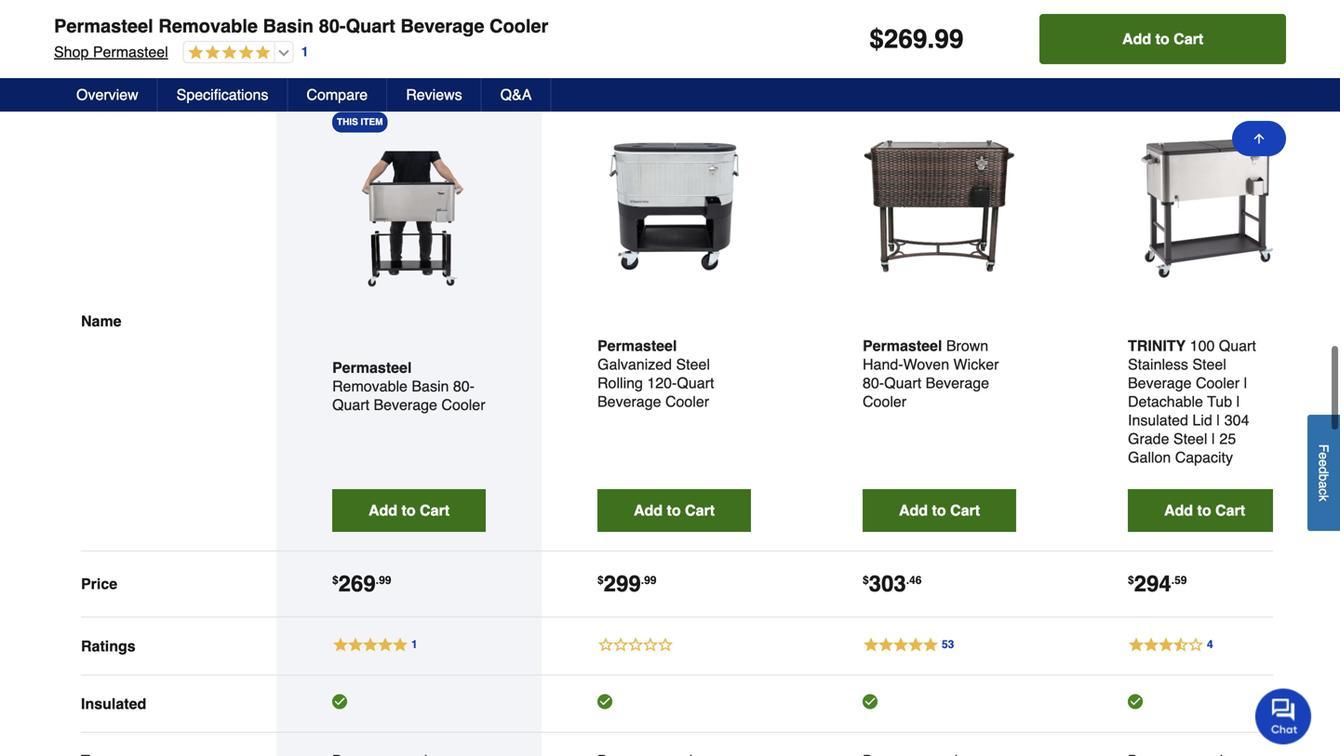 Task type: locate. For each thing, give the bounding box(es) containing it.
name
[[81, 313, 122, 330]]

steel
[[676, 356, 710, 373], [1193, 356, 1227, 373], [1174, 431, 1208, 448]]

1 vertical spatial basin
[[412, 378, 449, 395]]

| left the 25
[[1212, 431, 1216, 448]]

a
[[1317, 482, 1332, 489]]

rolling
[[598, 375, 643, 392]]

add to cart
[[1123, 30, 1204, 47], [369, 502, 450, 520], [634, 502, 715, 520], [899, 502, 980, 520], [1164, 502, 1246, 520]]

permasteel inside permasteel removable basin 80- quart beverage cooler
[[332, 359, 412, 377]]

. inside '$ 294 . 59'
[[1172, 575, 1175, 588]]

beverage inside 100 quart stainless steel beverage cooler | detachable tub | insulated lid | 304 grade steel | 25 gallon capacity
[[1128, 375, 1192, 392]]

add to cart button for 100 quart stainless steel beverage cooler | detachable tub | insulated lid | 304 grade steel | 25 gallon capacity
[[1128, 490, 1282, 533]]

cooler
[[490, 15, 549, 37], [1196, 375, 1240, 392], [666, 393, 709, 411], [863, 393, 907, 411], [442, 397, 485, 414]]

yes image
[[598, 695, 613, 710]]

permasteel brown hand-woven wicker 80-quart beverage cooler image
[[863, 130, 1017, 283]]

$
[[870, 24, 884, 54], [332, 575, 339, 588], [598, 575, 604, 588], [863, 575, 869, 588], [1128, 575, 1134, 588]]

brown hand-woven wicker 80-quart beverage cooler
[[863, 338, 999, 411]]

permasteel
[[54, 15, 153, 37], [93, 43, 168, 61], [598, 338, 677, 355], [863, 338, 942, 355], [332, 359, 412, 377]]

0 vertical spatial 269
[[884, 24, 928, 54]]

removable for permasteel removable basin 80-quart beverage cooler
[[159, 15, 258, 37]]

0 horizontal spatial basin
[[263, 15, 314, 37]]

1 horizontal spatial 80-
[[453, 378, 475, 395]]

2 horizontal spatial yes image
[[1128, 695, 1143, 710]]

0 horizontal spatial yes image
[[332, 695, 347, 710]]

reviews
[[406, 86, 462, 103]]

1 vertical spatial 269
[[339, 572, 376, 597]]

e up b
[[1317, 460, 1332, 467]]

0 horizontal spatial 80-
[[319, 15, 346, 37]]

1 horizontal spatial removable
[[332, 378, 408, 395]]

1 horizontal spatial insulated
[[1128, 412, 1189, 429]]

303
[[869, 572, 906, 597]]

1 vertical spatial $ 269 . 99
[[332, 572, 391, 597]]

269
[[884, 24, 928, 54], [339, 572, 376, 597]]

2 horizontal spatial 80-
[[863, 375, 884, 392]]

0 vertical spatial insulated
[[1128, 412, 1189, 429]]

to for galvanized steel rolling 120-quart beverage cooler
[[667, 502, 681, 520]]

100 quart stainless steel beverage cooler | detachable tub | insulated lid | 304 grade steel | 25 gallon capacity
[[1128, 338, 1257, 467]]

compare up this
[[307, 86, 368, 103]]

removable for permasteel removable basin 80- quart beverage cooler
[[332, 378, 408, 395]]

0 horizontal spatial compare
[[69, 31, 166, 56]]

add
[[1123, 30, 1152, 47], [369, 502, 398, 520], [634, 502, 663, 520], [899, 502, 928, 520], [1164, 502, 1193, 520]]

| right tub
[[1237, 393, 1241, 411]]

1 e from the top
[[1317, 453, 1332, 460]]

1 vertical spatial insulated
[[81, 696, 146, 713]]

cooler inside the permasteel galvanized steel rolling 120-quart beverage cooler
[[666, 393, 709, 411]]

quart
[[346, 15, 395, 37], [1219, 338, 1257, 355], [677, 375, 714, 392], [884, 375, 922, 392], [332, 397, 370, 414]]

46
[[910, 575, 922, 588]]

80- inside permasteel removable basin 80- quart beverage cooler
[[453, 378, 475, 395]]

1 horizontal spatial basin
[[412, 378, 449, 395]]

steel down 100
[[1193, 356, 1227, 373]]

$ 269 . 99
[[870, 24, 964, 54], [332, 572, 391, 597]]

steel down lid
[[1174, 431, 1208, 448]]

basin inside permasteel removable basin 80- quart beverage cooler
[[412, 378, 449, 395]]

0 vertical spatial compare button
[[48, 15, 1292, 74]]

shop
[[54, 43, 89, 61]]

304
[[1225, 412, 1250, 429]]

ratings
[[81, 638, 136, 655]]

0 horizontal spatial removable
[[159, 15, 258, 37]]

trinity
[[1128, 338, 1186, 355]]

add to cart button
[[1040, 14, 1286, 64], [332, 490, 486, 533], [598, 490, 751, 533], [863, 490, 1017, 533], [1128, 490, 1282, 533]]

beverage inside the permasteel galvanized steel rolling 120-quart beverage cooler
[[598, 393, 661, 411]]

0 vertical spatial removable
[[159, 15, 258, 37]]

1 horizontal spatial compare
[[307, 86, 368, 103]]

tub
[[1208, 393, 1233, 411]]

cart for brown hand-woven wicker 80-quart beverage cooler
[[950, 502, 980, 520]]

to
[[1156, 30, 1170, 47], [402, 502, 416, 520], [667, 502, 681, 520], [932, 502, 946, 520], [1198, 502, 1212, 520]]

quart inside permasteel removable basin 80- quart beverage cooler
[[332, 397, 370, 414]]

reviews button
[[387, 78, 482, 112]]

80-
[[319, 15, 346, 37], [863, 375, 884, 392], [453, 378, 475, 395]]

0 horizontal spatial 99
[[379, 575, 391, 588]]

removable inside permasteel removable basin 80- quart beverage cooler
[[332, 378, 408, 395]]

q&a
[[500, 86, 532, 103]]

b
[[1317, 474, 1332, 482]]

.
[[928, 24, 935, 54], [376, 575, 379, 588], [641, 575, 644, 588], [906, 575, 910, 588], [1172, 575, 1175, 588]]

add to cart for 100 quart stainless steel beverage cooler | detachable tub | insulated lid | 304 grade steel | 25 gallon capacity
[[1164, 502, 1246, 520]]

removable
[[159, 15, 258, 37], [332, 378, 408, 395]]

shop permasteel
[[54, 43, 168, 61]]

0 vertical spatial compare
[[69, 31, 166, 56]]

yes image
[[332, 695, 347, 710], [863, 695, 878, 710], [1128, 695, 1143, 710]]

beverage inside brown hand-woven wicker 80-quart beverage cooler
[[926, 375, 990, 392]]

1 horizontal spatial 269
[[884, 24, 928, 54]]

overview button
[[58, 78, 158, 112]]

to for brown hand-woven wicker 80-quart beverage cooler
[[932, 502, 946, 520]]

0 horizontal spatial insulated
[[81, 696, 146, 713]]

cell
[[332, 695, 486, 714], [598, 695, 751, 714], [863, 695, 1017, 714], [1128, 695, 1282, 714], [332, 752, 486, 757], [598, 752, 751, 757], [863, 752, 1017, 757], [1128, 752, 1282, 757]]

add to cart button for galvanized steel rolling 120-quart beverage cooler
[[598, 490, 751, 533]]

steel up 120-
[[676, 356, 710, 373]]

compare
[[69, 31, 166, 56], [307, 86, 368, 103]]

120-
[[647, 375, 677, 392]]

0 horizontal spatial 269
[[339, 572, 376, 597]]

insulated
[[1128, 412, 1189, 429], [81, 696, 146, 713]]

80- for permasteel removable basin 80- quart beverage cooler
[[453, 378, 475, 395]]

99 inside $ 299 . 99
[[644, 575, 657, 588]]

. inside $ 299 . 99
[[641, 575, 644, 588]]

1 vertical spatial compare button
[[288, 78, 387, 112]]

insulated down detachable
[[1128, 412, 1189, 429]]

permasteel removable basin 80- quart beverage cooler
[[332, 359, 485, 414]]

1 horizontal spatial yes image
[[863, 695, 878, 710]]

beverage
[[401, 15, 484, 37], [926, 375, 990, 392], [1128, 375, 1192, 392], [598, 393, 661, 411], [374, 397, 437, 414]]

1 vertical spatial removable
[[332, 378, 408, 395]]

0 horizontal spatial $ 269 . 99
[[332, 572, 391, 597]]

1 horizontal spatial $ 269 . 99
[[870, 24, 964, 54]]

e up d
[[1317, 453, 1332, 460]]

permasteel for permasteel removable basin 80- quart beverage cooler
[[332, 359, 412, 377]]

capacity
[[1175, 449, 1233, 467]]

woven
[[903, 356, 950, 373]]

insulated inside 100 quart stainless steel beverage cooler | detachable tub | insulated lid | 304 grade steel | 25 gallon capacity
[[1128, 412, 1189, 429]]

insulated down ratings
[[81, 696, 146, 713]]

item
[[361, 117, 383, 128]]

permasteel for permasteel galvanized steel rolling 120-quart beverage cooler
[[598, 338, 677, 355]]

299
[[604, 572, 641, 597]]

0 vertical spatial basin
[[263, 15, 314, 37]]

1 horizontal spatial 99
[[644, 575, 657, 588]]

gallon
[[1128, 449, 1171, 467]]

|
[[1244, 375, 1248, 392], [1237, 393, 1241, 411], [1217, 412, 1221, 429], [1212, 431, 1216, 448]]

q&a button
[[482, 78, 551, 112]]

add to cart button for brown hand-woven wicker 80-quart beverage cooler
[[863, 490, 1017, 533]]

99
[[935, 24, 964, 54], [379, 575, 391, 588], [644, 575, 657, 588]]

basin
[[263, 15, 314, 37], [412, 378, 449, 395]]

quart inside the permasteel galvanized steel rolling 120-quart beverage cooler
[[677, 375, 714, 392]]

compare button
[[48, 15, 1292, 74], [288, 78, 387, 112]]

cart
[[1174, 30, 1204, 47], [420, 502, 450, 520], [685, 502, 715, 520], [950, 502, 980, 520], [1216, 502, 1246, 520]]

compare up overview
[[69, 31, 166, 56]]

permasteel inside the permasteel galvanized steel rolling 120-quart beverage cooler
[[598, 338, 677, 355]]

e
[[1317, 453, 1332, 460], [1317, 460, 1332, 467]]



Task type: vqa. For each thing, say whether or not it's contained in the screenshot.
a
yes



Task type: describe. For each thing, give the bounding box(es) containing it.
permasteel for permasteel
[[863, 338, 942, 355]]

permasteel for permasteel removable basin 80-quart beverage cooler
[[54, 15, 153, 37]]

hand-
[[863, 356, 903, 373]]

80- inside brown hand-woven wicker 80-quart beverage cooler
[[863, 375, 884, 392]]

permasteel galvanized steel rolling 120-quart beverage cooler
[[598, 338, 714, 411]]

overview
[[76, 86, 138, 103]]

cooler inside 100 quart stainless steel beverage cooler | detachable tub | insulated lid | 304 grade steel | 25 gallon capacity
[[1196, 375, 1240, 392]]

add for galvanized steel rolling 120-quart beverage cooler
[[634, 502, 663, 520]]

stainless
[[1128, 356, 1189, 373]]

trinity 100 quart stainless steel beverage cooler | detachable tub | insulated lid | 304 grade steel | 25 gallon capacity image
[[1128, 130, 1282, 283]]

cart for galvanized steel rolling 120-quart beverage cooler
[[685, 502, 715, 520]]

2 horizontal spatial 99
[[935, 24, 964, 54]]

permasteel removable basin 80-quart beverage cooler
[[54, 15, 549, 37]]

cooler inside brown hand-woven wicker 80-quart beverage cooler
[[863, 393, 907, 411]]

grade
[[1128, 431, 1170, 448]]

chat invite button image
[[1256, 688, 1313, 745]]

294
[[1134, 572, 1172, 597]]

quart inside brown hand-woven wicker 80-quart beverage cooler
[[884, 375, 922, 392]]

59
[[1175, 575, 1187, 588]]

2 yes image from the left
[[863, 695, 878, 710]]

add for 100 quart stainless steel beverage cooler | detachable tub | insulated lid | 304 grade steel | 25 gallon capacity
[[1164, 502, 1193, 520]]

cart for 100 quart stainless steel beverage cooler | detachable tub | insulated lid | 304 grade steel | 25 gallon capacity
[[1216, 502, 1246, 520]]

d
[[1317, 467, 1332, 474]]

basin for permasteel removable basin 80-quart beverage cooler
[[263, 15, 314, 37]]

5 stars image
[[184, 45, 271, 62]]

| up 304
[[1244, 375, 1248, 392]]

this item
[[337, 117, 383, 128]]

$ inside '$ 294 . 59'
[[1128, 575, 1134, 588]]

3 yes image from the left
[[1128, 695, 1143, 710]]

0 vertical spatial $ 269 . 99
[[870, 24, 964, 54]]

add for brown hand-woven wicker 80-quart beverage cooler
[[899, 502, 928, 520]]

this
[[337, 117, 358, 128]]

f e e d b a c k button
[[1308, 415, 1340, 531]]

wicker
[[954, 356, 999, 373]]

$ 299 . 99
[[598, 572, 657, 597]]

c
[[1317, 489, 1332, 495]]

arrow up image
[[1252, 131, 1267, 146]]

detachable
[[1128, 393, 1204, 411]]

specifications
[[177, 86, 268, 103]]

25
[[1220, 431, 1236, 448]]

f
[[1317, 445, 1332, 453]]

. inside "$ 303 . 46"
[[906, 575, 910, 588]]

add to cart for galvanized steel rolling 120-quart beverage cooler
[[634, 502, 715, 520]]

brown
[[947, 338, 989, 355]]

2 e from the top
[[1317, 460, 1332, 467]]

cooler inside permasteel removable basin 80- quart beverage cooler
[[442, 397, 485, 414]]

permasteel galvanized steel rolling 120-quart beverage cooler image
[[598, 130, 751, 283]]

1
[[301, 44, 309, 59]]

quart inside 100 quart stainless steel beverage cooler | detachable tub | insulated lid | 304 grade steel | 25 gallon capacity
[[1219, 338, 1257, 355]]

galvanized
[[598, 356, 672, 373]]

add to cart for brown hand-woven wicker 80-quart beverage cooler
[[899, 502, 980, 520]]

steel inside the permasteel galvanized steel rolling 120-quart beverage cooler
[[676, 356, 710, 373]]

beverage inside permasteel removable basin 80- quart beverage cooler
[[374, 397, 437, 414]]

$ 294 . 59
[[1128, 572, 1187, 597]]

80- for permasteel removable basin 80-quart beverage cooler
[[319, 15, 346, 37]]

$ 303 . 46
[[863, 572, 922, 597]]

$ inside "$ 303 . 46"
[[863, 575, 869, 588]]

| right lid
[[1217, 412, 1221, 429]]

lid
[[1193, 412, 1213, 429]]

basin for permasteel removable basin 80- quart beverage cooler
[[412, 378, 449, 395]]

$ inside $ 299 . 99
[[598, 575, 604, 588]]

k
[[1317, 495, 1332, 502]]

f e e d b a c k
[[1317, 445, 1332, 502]]

specifications button
[[158, 78, 288, 112]]

1 vertical spatial compare
[[307, 86, 368, 103]]

1 yes image from the left
[[332, 695, 347, 710]]

permasteel removable basin 80-quart beverage cooler image
[[332, 151, 486, 305]]

to for 100 quart stainless steel beverage cooler | detachable tub | insulated lid | 304 grade steel | 25 gallon capacity
[[1198, 502, 1212, 520]]

100
[[1190, 338, 1215, 355]]

price
[[81, 576, 117, 593]]



